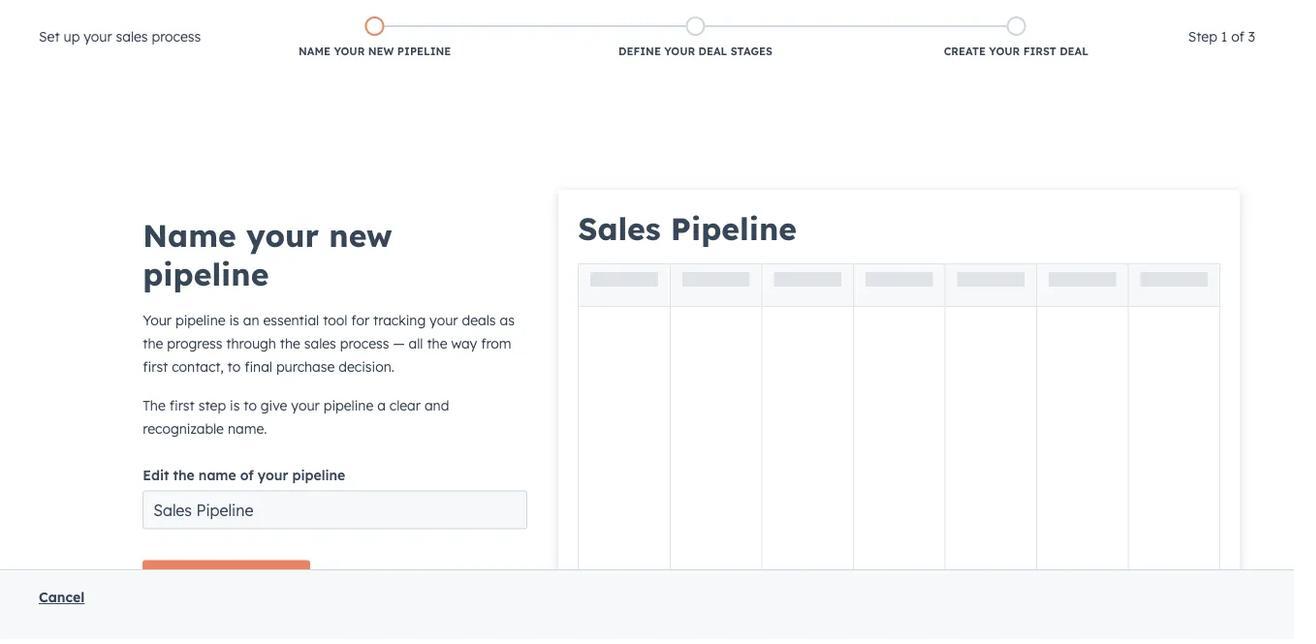 Task type: vqa. For each thing, say whether or not it's contained in the screenshot.
"menu" on the right top
no



Task type: describe. For each thing, give the bounding box(es) containing it.
as
[[500, 312, 515, 329]]

the down "your"
[[143, 335, 163, 352]]

decision.
[[339, 358, 395, 375]]

next: define deal stages button
[[143, 561, 310, 592]]

create your first deal list item
[[856, 13, 1177, 63]]

1
[[1222, 28, 1228, 45]]

define your deal stages
[[619, 45, 773, 58]]

step
[[198, 397, 226, 414]]

pipeline inside "the first step is to give your pipeline a clear and recognizable name."
[[324, 397, 374, 414]]

a
[[377, 397, 386, 414]]

1 vertical spatial of
[[240, 467, 254, 484]]

your inside 'list item'
[[989, 45, 1020, 58]]

first inside "the first step is to give your pipeline a clear and recognizable name."
[[169, 397, 195, 414]]

0 horizontal spatial process
[[152, 28, 201, 45]]

name.
[[228, 420, 267, 437]]

stages for next: define deal stages
[[257, 569, 294, 584]]

your pipeline is an essential tool for tracking your deals as the progress through the sales process — all the way from first contact, to final purchase decision.
[[143, 312, 515, 375]]

next:
[[159, 569, 188, 584]]

edit the name of your pipeline element
[[143, 491, 528, 530]]

and
[[425, 397, 449, 414]]

list containing name your new pipeline
[[215, 13, 1177, 63]]

1 vertical spatial new
[[329, 216, 392, 255]]

edit the name of your pipeline
[[143, 467, 346, 484]]

upgrade
[[953, 9, 1007, 25]]

cancel
[[39, 590, 85, 607]]

cancel link
[[39, 590, 85, 607]]

Search HubSpot search field
[[1022, 41, 1260, 74]]

e.g. Sales pipeline text field
[[143, 491, 528, 530]]

essential
[[263, 312, 319, 329]]

3 menu item from the left
[[1171, 0, 1271, 31]]

stages for define your deal stages
[[731, 45, 773, 58]]

—
[[393, 335, 405, 352]]

step 1 of 3
[[1189, 28, 1256, 45]]

the first step is to give your pipeline a clear and recognizable name.
[[143, 397, 449, 437]]

the
[[143, 397, 166, 414]]

sales inside "your pipeline is an essential tool for tracking your deals as the progress through the sales process — all the way from first contact, to final purchase decision."
[[304, 335, 336, 352]]

to inside "your pipeline is an essential tool for tracking your deals as the progress through the sales process — all the way from first contact, to final purchase decision."
[[227, 358, 241, 375]]

1 menu item from the left
[[1021, 0, 1025, 31]]

from
[[481, 335, 512, 352]]

edit
[[143, 467, 169, 484]]

all
[[409, 335, 423, 352]]

deals
[[462, 312, 496, 329]]

up
[[64, 28, 80, 45]]

upgrade image
[[932, 9, 949, 26]]

way
[[451, 335, 477, 352]]

create your first deal
[[944, 45, 1089, 58]]



Task type: locate. For each thing, give the bounding box(es) containing it.
sales
[[578, 209, 661, 248]]

upgrade menu
[[918, 0, 1271, 31]]

define
[[619, 45, 661, 58], [191, 569, 227, 584]]

0 horizontal spatial first
[[143, 358, 168, 375]]

define inside button
[[191, 569, 227, 584]]

0 horizontal spatial sales
[[116, 28, 148, 45]]

1 horizontal spatial deal
[[699, 45, 728, 58]]

process inside "your pipeline is an essential tool for tracking your deals as the progress through the sales process — all the way from first contact, to final purchase decision."
[[340, 335, 389, 352]]

sales right up
[[116, 28, 148, 45]]

first inside "your pipeline is an essential tool for tracking your deals as the progress through the sales process — all the way from first contact, to final purchase decision."
[[143, 358, 168, 375]]

1 horizontal spatial sales
[[304, 335, 336, 352]]

clear
[[390, 397, 421, 414]]

is right step
[[230, 397, 240, 414]]

1 horizontal spatial of
[[1232, 28, 1245, 45]]

2 vertical spatial first
[[169, 397, 195, 414]]

pipeline inside "your pipeline is an essential tool for tracking your deals as the progress through the sales process — all the way from first contact, to final purchase decision."
[[175, 312, 226, 329]]

deal for define your deal stages
[[699, 45, 728, 58]]

final
[[245, 358, 272, 375]]

define your deal stages list item
[[535, 13, 856, 63]]

deal for next: define deal stages
[[231, 569, 254, 584]]

0 vertical spatial define
[[619, 45, 661, 58]]

pipeline
[[671, 209, 797, 248]]

process
[[152, 28, 201, 45], [340, 335, 389, 352]]

first down upgrade menu
[[1024, 45, 1057, 58]]

of right the 1
[[1232, 28, 1245, 45]]

menu item
[[1021, 0, 1025, 31], [1025, 0, 1070, 31], [1171, 0, 1271, 31]]

purchase
[[276, 358, 335, 375]]

first inside create your first deal 'list item'
[[1024, 45, 1057, 58]]

pipeline
[[397, 45, 451, 58], [143, 255, 269, 293], [175, 312, 226, 329], [324, 397, 374, 414], [292, 467, 346, 484]]

1 vertical spatial sales
[[304, 335, 336, 352]]

0 vertical spatial to
[[227, 358, 241, 375]]

deal inside create your first deal 'list item'
[[1060, 45, 1089, 58]]

deal inside next: define deal stages button
[[231, 569, 254, 584]]

through
[[226, 335, 276, 352]]

the right all
[[427, 335, 448, 352]]

your
[[143, 312, 172, 329]]

the down essential
[[280, 335, 301, 352]]

1 vertical spatial first
[[143, 358, 168, 375]]

your inside "the first step is to give your pipeline a clear and recognizable name."
[[291, 397, 320, 414]]

your
[[84, 28, 112, 45], [334, 45, 365, 58], [664, 45, 695, 58], [989, 45, 1020, 58], [246, 216, 319, 255], [430, 312, 458, 329], [291, 397, 320, 414], [258, 467, 288, 484]]

0 horizontal spatial of
[[240, 467, 254, 484]]

next: define deal stages
[[159, 569, 294, 584]]

0 vertical spatial sales
[[116, 28, 148, 45]]

1 vertical spatial process
[[340, 335, 389, 352]]

2 menu item from the left
[[1025, 0, 1070, 31]]

progress
[[167, 335, 222, 352]]

contact,
[[172, 358, 224, 375]]

set up your sales process
[[39, 28, 201, 45]]

3
[[1249, 28, 1256, 45]]

1 vertical spatial name your new pipeline
[[143, 216, 392, 293]]

1 horizontal spatial stages
[[731, 45, 773, 58]]

0 vertical spatial name
[[299, 45, 331, 58]]

the right edit
[[173, 467, 195, 484]]

0 horizontal spatial define
[[191, 569, 227, 584]]

1 vertical spatial to
[[244, 397, 257, 414]]

first up the
[[143, 358, 168, 375]]

create
[[944, 45, 986, 58]]

stages inside list item
[[731, 45, 773, 58]]

sales pipeline
[[578, 209, 797, 248]]

1 horizontal spatial process
[[340, 335, 389, 352]]

0 vertical spatial is
[[229, 312, 239, 329]]

is
[[229, 312, 239, 329], [230, 397, 240, 414]]

0 horizontal spatial to
[[227, 358, 241, 375]]

an
[[243, 312, 259, 329]]

0 horizontal spatial stages
[[257, 569, 294, 584]]

2 horizontal spatial deal
[[1060, 45, 1089, 58]]

to inside "the first step is to give your pipeline a clear and recognizable name."
[[244, 397, 257, 414]]

name
[[299, 45, 331, 58], [143, 216, 236, 255]]

0 vertical spatial process
[[152, 28, 201, 45]]

to up name.
[[244, 397, 257, 414]]

name your new pipeline inside list item
[[299, 45, 451, 58]]

1 vertical spatial name
[[143, 216, 236, 255]]

stages
[[731, 45, 773, 58], [257, 569, 294, 584]]

give
[[261, 397, 287, 414]]

define inside list item
[[619, 45, 661, 58]]

first up "recognizable"
[[169, 397, 195, 414]]

new
[[368, 45, 394, 58], [329, 216, 392, 255]]

new inside list item
[[368, 45, 394, 58]]

stages inside button
[[257, 569, 294, 584]]

sales
[[116, 28, 148, 45], [304, 335, 336, 352]]

deal inside define your deal stages list item
[[699, 45, 728, 58]]

1 vertical spatial stages
[[257, 569, 294, 584]]

0 vertical spatial of
[[1232, 28, 1245, 45]]

0 vertical spatial stages
[[731, 45, 773, 58]]

pipeline inside list item
[[397, 45, 451, 58]]

first
[[1024, 45, 1057, 58], [143, 358, 168, 375], [169, 397, 195, 414]]

tool
[[323, 312, 348, 329]]

deal
[[699, 45, 728, 58], [1060, 45, 1089, 58], [231, 569, 254, 584]]

name inside list item
[[299, 45, 331, 58]]

name your new pipeline
[[299, 45, 451, 58], [143, 216, 392, 293]]

of
[[1232, 28, 1245, 45], [240, 467, 254, 484]]

1 horizontal spatial first
[[169, 397, 195, 414]]

step
[[1189, 28, 1218, 45]]

your inside "your pipeline is an essential tool for tracking your deals as the progress through the sales process — all the way from first contact, to final purchase decision."
[[430, 312, 458, 329]]

name
[[199, 467, 236, 484]]

0 horizontal spatial name
[[143, 216, 236, 255]]

list
[[215, 13, 1177, 63]]

1 horizontal spatial to
[[244, 397, 257, 414]]

for
[[351, 312, 370, 329]]

name your new pipeline list item
[[215, 13, 535, 63]]

to left "final"
[[227, 358, 241, 375]]

1 vertical spatial define
[[191, 569, 227, 584]]

0 vertical spatial first
[[1024, 45, 1057, 58]]

to
[[227, 358, 241, 375], [244, 397, 257, 414]]

of right name
[[240, 467, 254, 484]]

is inside "your pipeline is an essential tool for tracking your deals as the progress through the sales process — all the way from first contact, to final purchase decision."
[[229, 312, 239, 329]]

0 vertical spatial new
[[368, 45, 394, 58]]

0 vertical spatial name your new pipeline
[[299, 45, 451, 58]]

tracking
[[373, 312, 426, 329]]

1 horizontal spatial name
[[299, 45, 331, 58]]

set
[[39, 28, 60, 45]]

1 horizontal spatial define
[[619, 45, 661, 58]]

0 horizontal spatial deal
[[231, 569, 254, 584]]

recognizable
[[143, 420, 224, 437]]

is inside "the first step is to give your pipeline a clear and recognizable name."
[[230, 397, 240, 414]]

1 vertical spatial is
[[230, 397, 240, 414]]

2 horizontal spatial first
[[1024, 45, 1057, 58]]

is left an
[[229, 312, 239, 329]]

the
[[143, 335, 163, 352], [280, 335, 301, 352], [427, 335, 448, 352], [173, 467, 195, 484]]

sales up purchase
[[304, 335, 336, 352]]



